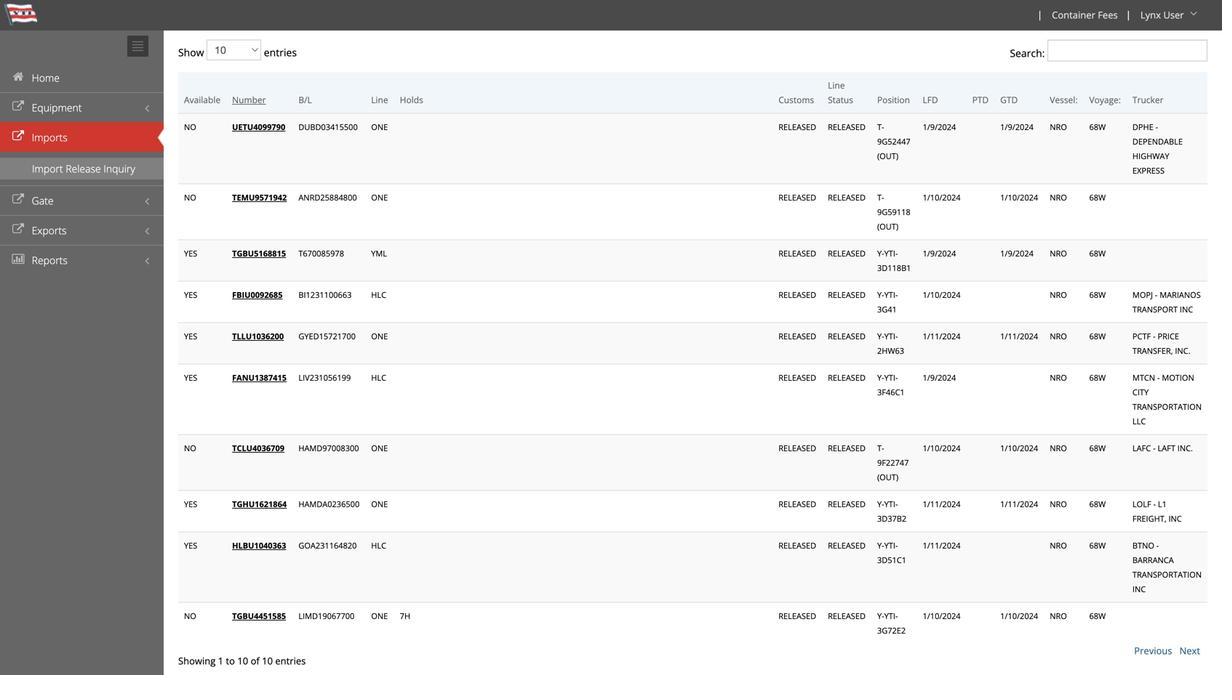 Task type: describe. For each thing, give the bounding box(es) containing it.
transport
[[1133, 304, 1178, 315]]

2hw63
[[877, 346, 904, 356]]

limd19067700
[[299, 611, 355, 622]]

tllu1036200
[[232, 331, 284, 342]]

release
[[66, 162, 101, 176]]

one for anrd25884800
[[371, 192, 388, 203]]

tclu4036709
[[232, 443, 284, 454]]

lfd
[[923, 94, 938, 106]]

l1
[[1158, 499, 1167, 510]]

temu9571942
[[232, 192, 287, 203]]

7h
[[400, 611, 410, 622]]

row containing line status
[[178, 72, 1208, 113]]

line for line
[[371, 94, 388, 106]]

gyed15721700
[[299, 331, 356, 342]]

highway
[[1133, 151, 1169, 162]]

b/l
[[299, 94, 312, 106]]

equipment link
[[0, 92, 164, 122]]

t670085978
[[299, 248, 344, 259]]

2 transportation from the top
[[1133, 570, 1202, 581]]

express
[[1133, 165, 1165, 176]]

holds: activate to sort column ascending column header
[[394, 72, 773, 113]]

68w for pctf - price transfer, inc.
[[1089, 331, 1106, 342]]

hlc for bi1231100663
[[371, 290, 386, 300]]

2 nro from the top
[[1050, 192, 1067, 203]]

3d51c1
[[877, 555, 906, 566]]

next
[[1180, 645, 1200, 658]]

68w for dphe - dependable highway express
[[1089, 121, 1106, 132]]

68w for btno - barranca transportation inc
[[1089, 541, 1106, 551]]

10 68w from the top
[[1089, 611, 1106, 622]]

t- 9g59118 (out)
[[877, 192, 911, 232]]

yes for tllu1036200
[[184, 331, 197, 342]]

showing 1 to 10 of 10 entries
[[178, 655, 306, 668]]

yti- for y-yti- 2hw63
[[884, 331, 898, 342]]

y- for y-yti- 3d118b1
[[877, 248, 884, 259]]

inc for transportation
[[1133, 584, 1146, 595]]

tghu1621864
[[232, 499, 287, 510]]

inc for freight,
[[1169, 514, 1182, 525]]

equipment
[[32, 101, 82, 115]]

one for gyed15721700
[[371, 331, 388, 342]]

no for tgbu4451585
[[184, 611, 196, 622]]

3g72e2
[[877, 626, 906, 637]]

1/11/2024 for y-yti- 3d51c1
[[923, 541, 961, 551]]

y- for y-yti- 3g41
[[877, 290, 884, 300]]

lfd: activate to sort column ascending column header
[[917, 72, 967, 113]]

number
[[232, 94, 266, 106]]

mopj - marianos transport inc
[[1133, 290, 1201, 315]]

lynx user link
[[1134, 0, 1206, 31]]

customs
[[779, 94, 814, 106]]

(out) for t- 9g59118 (out)
[[877, 221, 899, 232]]

yti- for y-yti- 3d118b1
[[884, 248, 898, 259]]

no for tclu4036709
[[184, 443, 196, 454]]

1 transportation from the top
[[1133, 402, 1202, 412]]

transfer,
[[1133, 346, 1173, 356]]

1 | from the left
[[1037, 8, 1043, 21]]

b/l: activate to sort column ascending column header
[[293, 72, 365, 113]]

pctf
[[1133, 331, 1151, 342]]

import release inquiry link
[[0, 158, 164, 180]]

grid containing show
[[178, 0, 1208, 669]]

one for dubd03415500
[[371, 121, 388, 132]]

1 vertical spatial entries
[[275, 655, 306, 668]]

- for mtcn
[[1157, 372, 1160, 383]]

barranca
[[1133, 555, 1174, 566]]

lafc
[[1133, 443, 1151, 454]]

3 68w from the top
[[1089, 248, 1106, 259]]

import release inquiry
[[32, 162, 135, 176]]

y-yti- 3g41
[[877, 290, 898, 315]]

yes for fbiu0092685
[[184, 290, 197, 300]]

inc for transport
[[1180, 304, 1193, 315]]

yti- for y-yti- 3g72e2
[[884, 611, 898, 622]]

exports
[[32, 224, 67, 238]]

3d118b1
[[877, 263, 911, 274]]

3g41
[[877, 304, 897, 315]]

1
[[218, 655, 223, 668]]

- for pctf
[[1153, 331, 1156, 342]]

lolf - l1 freight, inc
[[1133, 499, 1182, 525]]

show
[[178, 45, 207, 59]]

holds
[[400, 94, 423, 106]]

previous button
[[1134, 645, 1172, 658]]

3d37b2
[[877, 514, 907, 525]]

hlc for goa231164820
[[371, 541, 386, 551]]

y- for y-yti- 3f46c1
[[877, 372, 884, 383]]

2 10 from the left
[[262, 655, 273, 668]]

no for uetu4099790
[[184, 121, 196, 132]]

yes for tgbu5168815
[[184, 248, 197, 259]]

line: activate to sort column ascending column header
[[365, 72, 394, 113]]

external link image for equipment
[[11, 101, 25, 112]]

btno
[[1133, 541, 1155, 551]]

(out) for t- 9g52447 (out)
[[877, 151, 899, 162]]

fbiu0092685
[[232, 290, 283, 300]]

available: activate to sort column ascending column header
[[178, 72, 226, 113]]

line status
[[828, 79, 853, 106]]

home link
[[0, 63, 164, 92]]

lynx user
[[1141, 8, 1184, 21]]

fanu1387415
[[232, 372, 287, 383]]

dubd03415500
[[299, 121, 358, 132]]

10 nro from the top
[[1050, 611, 1067, 622]]

imports link
[[0, 122, 164, 152]]

t- for t- 9g59118 (out)
[[877, 192, 884, 203]]

y-yti- 2hw63
[[877, 331, 904, 356]]

showing
[[178, 655, 216, 668]]

hamd97008300
[[299, 443, 359, 454]]

import
[[32, 162, 63, 176]]

to
[[226, 655, 235, 668]]

tgbu4451585
[[232, 611, 286, 622]]

customs: activate to sort column ascending column header
[[773, 72, 822, 113]]

t- for t- 9f22747 (out)
[[877, 443, 884, 454]]

user
[[1164, 8, 1184, 21]]

gate link
[[0, 186, 164, 215]]

trucker: activate to sort column ascending column header
[[1127, 72, 1208, 113]]

goa231164820
[[299, 541, 357, 551]]

y-yti- 3f46c1
[[877, 372, 905, 398]]

status
[[828, 94, 853, 106]]

trucker
[[1133, 94, 1164, 106]]

ptd
[[972, 94, 989, 106]]

previous
[[1134, 645, 1172, 658]]

1/9/2024 for t- 9g52447 (out)
[[923, 121, 956, 132]]



Task type: vqa. For each thing, say whether or not it's contained in the screenshot.


Task type: locate. For each thing, give the bounding box(es) containing it.
no for temu9571942
[[184, 192, 196, 203]]

one left the 7h
[[371, 611, 388, 622]]

yti- up 3g41 at the top right
[[884, 290, 898, 300]]

- inside btno - barranca transportation inc
[[1157, 541, 1159, 551]]

reports link
[[0, 245, 164, 275]]

- right btno
[[1157, 541, 1159, 551]]

entries right of
[[275, 655, 306, 668]]

nro for dphe - dependable highway express
[[1050, 121, 1067, 132]]

y- up 3g41 at the top right
[[877, 290, 884, 300]]

home
[[32, 71, 60, 85]]

yti- for y-yti- 3g41
[[884, 290, 898, 300]]

entries up number: activate to sort column ascending column header
[[261, 45, 297, 59]]

68w for lafc - laft inc.
[[1089, 443, 1106, 454]]

yti- for y-yti- 3d51c1
[[884, 541, 898, 551]]

- inside 'lolf - l1 freight, inc'
[[1153, 499, 1156, 510]]

6 one from the top
[[371, 611, 388, 622]]

container fees link
[[1046, 0, 1123, 31]]

1/9/2024
[[923, 121, 956, 132], [1000, 121, 1034, 132], [923, 248, 956, 259], [1000, 248, 1034, 259], [923, 372, 956, 383]]

no down available
[[184, 121, 196, 132]]

one right hamd97008300
[[371, 443, 388, 454]]

2 68w from the top
[[1089, 192, 1106, 203]]

0 vertical spatial line
[[828, 79, 845, 91]]

vessel:: activate to sort column ascending column header
[[1044, 72, 1084, 113]]

home image
[[11, 72, 25, 82]]

9 nro from the top
[[1050, 541, 1067, 551]]

8 68w from the top
[[1089, 499, 1106, 510]]

9f22747
[[877, 458, 909, 469]]

y-yti- 3d51c1
[[877, 541, 906, 566]]

2 | from the left
[[1126, 8, 1131, 21]]

container
[[1052, 8, 1096, 21]]

0 vertical spatial entries
[[261, 45, 297, 59]]

fees
[[1098, 8, 1118, 21]]

2 one from the top
[[371, 192, 388, 203]]

1 vertical spatial inc.
[[1178, 443, 1193, 454]]

4 yti- from the top
[[884, 372, 898, 383]]

t-
[[877, 121, 884, 132], [877, 192, 884, 203], [877, 443, 884, 454]]

y- up 3g72e2
[[877, 611, 884, 622]]

8 nro from the top
[[1050, 499, 1067, 510]]

2 (out) from the top
[[877, 221, 899, 232]]

6 yti- from the top
[[884, 541, 898, 551]]

no
[[184, 121, 196, 132], [184, 192, 196, 203], [184, 443, 196, 454], [184, 611, 196, 622]]

inc. inside pctf - price transfer, inc.
[[1175, 346, 1191, 356]]

7 yti- from the top
[[884, 611, 898, 622]]

| left container
[[1037, 8, 1043, 21]]

0 vertical spatial (out)
[[877, 151, 899, 162]]

no up the showing
[[184, 611, 196, 622]]

uetu4099790
[[232, 121, 285, 132]]

68w for mopj - marianos transport inc
[[1089, 290, 1106, 300]]

inc down marianos
[[1180, 304, 1193, 315]]

voyage:: activate to sort column ascending column header
[[1084, 72, 1127, 113]]

yes left fanu1387415
[[184, 372, 197, 383]]

- inside mopj - marianos transport inc
[[1155, 290, 1158, 300]]

1 (out) from the top
[[877, 151, 899, 162]]

yes left fbiu0092685
[[184, 290, 197, 300]]

lafc - laft inc.
[[1133, 443, 1193, 454]]

y- up 2hw63
[[877, 331, 884, 342]]

angle down image
[[1187, 8, 1201, 19]]

hlc
[[371, 290, 386, 300], [371, 372, 386, 383], [371, 541, 386, 551]]

nro for btno - barranca transportation inc
[[1050, 541, 1067, 551]]

t- inside t- 9g59118 (out)
[[877, 192, 884, 203]]

7 68w from the top
[[1089, 443, 1106, 454]]

inc down barranca at the bottom
[[1133, 584, 1146, 595]]

line inside line status
[[828, 79, 845, 91]]

- right dphe
[[1156, 121, 1158, 132]]

6 y- from the top
[[877, 541, 884, 551]]

hlc right goa231164820
[[371, 541, 386, 551]]

inc inside mopj - marianos transport inc
[[1180, 304, 1193, 315]]

yti- up 3d118b1
[[884, 248, 898, 259]]

one down line: activate to sort column ascending column header
[[371, 121, 388, 132]]

5 nro from the top
[[1050, 331, 1067, 342]]

ptd: activate to sort column ascending column header
[[967, 72, 995, 113]]

yti- up 3d37b2 at the right of the page
[[884, 499, 898, 510]]

y- for y-yti- 3g72e2
[[877, 611, 884, 622]]

- for btno
[[1157, 541, 1159, 551]]

y- up 3d37b2 at the right of the page
[[877, 499, 884, 510]]

1 vertical spatial inc
[[1169, 514, 1182, 525]]

3 no from the top
[[184, 443, 196, 454]]

- left l1
[[1153, 499, 1156, 510]]

anrd25884800
[[299, 192, 357, 203]]

3 t- from the top
[[877, 443, 884, 454]]

t- 9g52447 (out)
[[877, 121, 911, 162]]

0 horizontal spatial 10
[[237, 655, 248, 668]]

one right hamda0236500
[[371, 499, 388, 510]]

2 vertical spatial hlc
[[371, 541, 386, 551]]

yti-
[[884, 248, 898, 259], [884, 290, 898, 300], [884, 331, 898, 342], [884, 372, 898, 383], [884, 499, 898, 510], [884, 541, 898, 551], [884, 611, 898, 622]]

exports link
[[0, 215, 164, 245]]

btno - barranca transportation inc
[[1133, 541, 1202, 595]]

68w for mtcn - motion city transportation llc
[[1089, 372, 1106, 383]]

3 y- from the top
[[877, 331, 884, 342]]

external link image
[[11, 101, 25, 112], [11, 195, 25, 205]]

nro for pctf - price transfer, inc.
[[1050, 331, 1067, 342]]

alert containing no
[[178, 113, 1208, 644]]

1 yes from the top
[[184, 248, 197, 259]]

number: activate to sort column ascending column header
[[226, 72, 293, 113]]

external link image left imports
[[11, 131, 25, 142]]

- inside dphe - dependable highway express
[[1156, 121, 1158, 132]]

- right pctf
[[1153, 331, 1156, 342]]

hamda0236500
[[299, 499, 360, 510]]

0 vertical spatial inc
[[1180, 304, 1193, 315]]

hlc for liv231056199
[[371, 372, 386, 383]]

lolf
[[1133, 499, 1151, 510]]

9g52447
[[877, 136, 911, 147]]

5 yes from the top
[[184, 499, 197, 510]]

4 68w from the top
[[1089, 290, 1106, 300]]

inc
[[1180, 304, 1193, 315], [1169, 514, 1182, 525], [1133, 584, 1146, 595]]

transportation
[[1133, 402, 1202, 412], [1133, 570, 1202, 581]]

yti- inside 'y-yti- 3d51c1'
[[884, 541, 898, 551]]

0 vertical spatial t-
[[877, 121, 884, 132]]

line up status
[[828, 79, 845, 91]]

hlc down yml at the top left
[[371, 290, 386, 300]]

y- for y-yti- 3d51c1
[[877, 541, 884, 551]]

position
[[877, 94, 910, 106]]

- for lafc
[[1153, 443, 1156, 454]]

y- for y-yti- 3d37b2
[[877, 499, 884, 510]]

9g59118
[[877, 207, 911, 218]]

one right gyed15721700
[[371, 331, 388, 342]]

7 nro from the top
[[1050, 443, 1067, 454]]

yti- for y-yti- 3d37b2
[[884, 499, 898, 510]]

yti- up 3g72e2
[[884, 611, 898, 622]]

yes left tghu1621864
[[184, 499, 197, 510]]

reports
[[32, 254, 68, 267]]

1 vertical spatial t-
[[877, 192, 884, 203]]

yti- inside the y-yti- 2hw63
[[884, 331, 898, 342]]

row
[[178, 72, 1208, 113]]

liv231056199
[[299, 372, 351, 383]]

external link image for imports
[[11, 131, 25, 142]]

4 one from the top
[[371, 443, 388, 454]]

yes
[[184, 248, 197, 259], [184, 290, 197, 300], [184, 331, 197, 342], [184, 372, 197, 383], [184, 499, 197, 510], [184, 541, 197, 551]]

line status: activate to sort column ascending column header
[[822, 72, 872, 113]]

2 external link image from the top
[[11, 224, 25, 235]]

2 external link image from the top
[[11, 195, 25, 205]]

next button
[[1180, 645, 1200, 658]]

external link image up bar chart icon
[[11, 224, 25, 235]]

nro for lafc - laft inc.
[[1050, 443, 1067, 454]]

search:
[[1010, 46, 1048, 60]]

external link image for exports
[[11, 224, 25, 235]]

4 no from the top
[[184, 611, 196, 622]]

y- inside y-yti- 3g72e2
[[877, 611, 884, 622]]

external link image inside 'equipment' link
[[11, 101, 25, 112]]

dphe - dependable highway express
[[1133, 121, 1183, 176]]

6 68w from the top
[[1089, 372, 1106, 383]]

1 horizontal spatial 10
[[262, 655, 273, 668]]

- for lolf
[[1153, 499, 1156, 510]]

1/9/2024 for y-yti- 3d118b1
[[923, 248, 956, 259]]

dphe
[[1133, 121, 1154, 132]]

0 vertical spatial external link image
[[11, 131, 25, 142]]

y- up 3d118b1
[[877, 248, 884, 259]]

pctf - price transfer, inc.
[[1133, 331, 1191, 356]]

llc
[[1133, 416, 1146, 427]]

gate
[[32, 194, 54, 208]]

6 yes from the top
[[184, 541, 197, 551]]

2 no from the top
[[184, 192, 196, 203]]

entries
[[261, 45, 297, 59], [275, 655, 306, 668]]

5 y- from the top
[[877, 499, 884, 510]]

external link image down "home" image at left
[[11, 101, 25, 112]]

0 vertical spatial hlc
[[371, 290, 386, 300]]

1 horizontal spatial |
[[1126, 8, 1131, 21]]

- for mopj
[[1155, 290, 1158, 300]]

yti- for y-yti- 3f46c1
[[884, 372, 898, 383]]

y- up 3d51c1
[[877, 541, 884, 551]]

nro for lolf - l1 freight, inc
[[1050, 499, 1067, 510]]

0 horizontal spatial line
[[371, 94, 388, 106]]

gtd: activate to sort column ascending column header
[[995, 72, 1044, 113]]

one for limd19067700
[[371, 611, 388, 622]]

t- for t- 9g52447 (out)
[[877, 121, 884, 132]]

2 y- from the top
[[877, 290, 884, 300]]

hlc right the liv231056199
[[371, 372, 386, 383]]

1 vertical spatial transportation
[[1133, 570, 1202, 581]]

1/10/2024
[[923, 192, 961, 203], [1000, 192, 1038, 203], [923, 290, 961, 300], [923, 443, 961, 454], [1000, 443, 1038, 454], [923, 611, 961, 622], [1000, 611, 1038, 622]]

3 yes from the top
[[184, 331, 197, 342]]

- right mopj on the right of the page
[[1155, 290, 1158, 300]]

inc. down price
[[1175, 346, 1191, 356]]

dependable
[[1133, 136, 1183, 147]]

nro
[[1050, 121, 1067, 132], [1050, 192, 1067, 203], [1050, 248, 1067, 259], [1050, 290, 1067, 300], [1050, 331, 1067, 342], [1050, 372, 1067, 383], [1050, 443, 1067, 454], [1050, 499, 1067, 510], [1050, 541, 1067, 551], [1050, 611, 1067, 622]]

line left holds
[[371, 94, 388, 106]]

one
[[371, 121, 388, 132], [371, 192, 388, 203], [371, 331, 388, 342], [371, 443, 388, 454], [371, 499, 388, 510], [371, 611, 388, 622]]

one for hamd97008300
[[371, 443, 388, 454]]

1/11/2024 for y-yti- 3d37b2
[[923, 499, 961, 510]]

t- inside t- 9g52447 (out)
[[877, 121, 884, 132]]

line
[[828, 79, 845, 91], [371, 94, 388, 106]]

3 one from the top
[[371, 331, 388, 342]]

no left temu9571942
[[184, 192, 196, 203]]

0 vertical spatial external link image
[[11, 101, 25, 112]]

y- inside y-yti- 3g41
[[877, 290, 884, 300]]

2 hlc from the top
[[371, 372, 386, 383]]

yti- up 2hw63
[[884, 331, 898, 342]]

3 hlc from the top
[[371, 541, 386, 551]]

yes for hlbu1040363
[[184, 541, 197, 551]]

(out) down 9g52447
[[877, 151, 899, 162]]

y- inside y-yti- 3d118b1
[[877, 248, 884, 259]]

1 external link image from the top
[[11, 131, 25, 142]]

0 vertical spatial transportation
[[1133, 402, 1202, 412]]

vessel:
[[1050, 94, 1078, 106]]

nro for mtcn - motion city transportation llc
[[1050, 372, 1067, 383]]

0 horizontal spatial |
[[1037, 8, 1043, 21]]

10 left of
[[237, 655, 248, 668]]

inc inside 'lolf - l1 freight, inc'
[[1169, 514, 1182, 525]]

inc. right laft
[[1178, 443, 1193, 454]]

tgbu5168815
[[232, 248, 286, 259]]

external link image inside "imports" link
[[11, 131, 25, 142]]

2 vertical spatial inc
[[1133, 584, 1146, 595]]

1 hlc from the top
[[371, 290, 386, 300]]

t- inside 't- 9f22747 (out)'
[[877, 443, 884, 454]]

line inside column header
[[371, 94, 388, 106]]

one for hamda0236500
[[371, 499, 388, 510]]

2 vertical spatial (out)
[[877, 472, 899, 483]]

previous next
[[1134, 645, 1200, 658]]

1 10 from the left
[[237, 655, 248, 668]]

68w for lolf - l1 freight, inc
[[1089, 499, 1106, 510]]

motion
[[1162, 372, 1194, 383]]

bar chart image
[[11, 254, 25, 264]]

freight,
[[1133, 514, 1167, 525]]

external link image inside exports link
[[11, 224, 25, 235]]

y- for y-yti- 2hw63
[[877, 331, 884, 342]]

external link image inside gate "link"
[[11, 195, 25, 205]]

grid
[[178, 0, 1208, 669]]

external link image
[[11, 131, 25, 142], [11, 224, 25, 235]]

t- up 9f22747
[[877, 443, 884, 454]]

2 yes from the top
[[184, 290, 197, 300]]

| right fees
[[1126, 8, 1131, 21]]

(out) down 9f22747
[[877, 472, 899, 483]]

1 horizontal spatial line
[[828, 79, 845, 91]]

1 y- from the top
[[877, 248, 884, 259]]

no left tclu4036709
[[184, 443, 196, 454]]

y- inside y-yti- 3d37b2
[[877, 499, 884, 510]]

inc.
[[1175, 346, 1191, 356], [1178, 443, 1193, 454]]

(out) for t- 9f22747 (out)
[[877, 472, 899, 483]]

location: activate to sort column ascending column header
[[872, 72, 917, 113]]

0 vertical spatial inc.
[[1175, 346, 1191, 356]]

released
[[779, 121, 816, 132], [828, 121, 866, 132], [779, 192, 816, 203], [828, 192, 866, 203], [779, 248, 816, 259], [828, 248, 866, 259], [779, 290, 816, 300], [828, 290, 866, 300], [779, 331, 816, 342], [828, 331, 866, 342], [779, 372, 816, 383], [828, 372, 866, 383], [779, 443, 816, 454], [828, 443, 866, 454], [779, 499, 816, 510], [828, 499, 866, 510], [779, 541, 816, 551], [828, 541, 866, 551], [779, 611, 816, 622], [828, 611, 866, 622]]

3 (out) from the top
[[877, 472, 899, 483]]

yes left 'tgbu5168815'
[[184, 248, 197, 259]]

marianos
[[1160, 290, 1201, 300]]

t- 9f22747 (out)
[[877, 443, 909, 483]]

(out) inside t- 9g59118 (out)
[[877, 221, 899, 232]]

- inside pctf - price transfer, inc.
[[1153, 331, 1156, 342]]

inc right freight,
[[1169, 514, 1182, 525]]

external link image left gate in the top left of the page
[[11, 195, 25, 205]]

nro for mopj - marianos transport inc
[[1050, 290, 1067, 300]]

imports
[[32, 131, 67, 144]]

1 nro from the top
[[1050, 121, 1067, 132]]

1/11/2024 for y-yti- 2hw63
[[923, 331, 961, 342]]

(out) down 9g59118
[[877, 221, 899, 232]]

alert
[[178, 113, 1208, 644]]

of
[[251, 655, 260, 668]]

10
[[237, 655, 248, 668], [262, 655, 273, 668]]

2 yti- from the top
[[884, 290, 898, 300]]

bi1231100663
[[299, 290, 352, 300]]

yti- inside y-yti- 3g41
[[884, 290, 898, 300]]

2 t- from the top
[[877, 192, 884, 203]]

y- up 3f46c1
[[877, 372, 884, 383]]

transportation down barranca at the bottom
[[1133, 570, 1202, 581]]

4 nro from the top
[[1050, 290, 1067, 300]]

yti- up 3f46c1
[[884, 372, 898, 383]]

9 68w from the top
[[1089, 541, 1106, 551]]

yes left hlbu1040363 in the left of the page
[[184, 541, 197, 551]]

gtd
[[1000, 94, 1018, 106]]

5 yti- from the top
[[884, 499, 898, 510]]

1 t- from the top
[[877, 121, 884, 132]]

inquiry
[[104, 162, 135, 176]]

y-yti- 3g72e2
[[877, 611, 906, 637]]

mtcn - motion city transportation llc
[[1133, 372, 1202, 427]]

yml
[[371, 248, 387, 259]]

yes left tllu1036200
[[184, 331, 197, 342]]

1/9/2024 for y-yti- 3f46c1
[[923, 372, 956, 383]]

1 vertical spatial external link image
[[11, 224, 25, 235]]

y- inside 'y-yti- 3d51c1'
[[877, 541, 884, 551]]

y- inside y-yti- 3f46c1
[[877, 372, 884, 383]]

y-yti- 3d37b2
[[877, 499, 907, 525]]

4 y- from the top
[[877, 372, 884, 383]]

6 nro from the top
[[1050, 372, 1067, 383]]

t- up 9g52447
[[877, 121, 884, 132]]

3 nro from the top
[[1050, 248, 1067, 259]]

- right mtcn
[[1157, 372, 1160, 383]]

2 vertical spatial t-
[[877, 443, 884, 454]]

laft
[[1158, 443, 1176, 454]]

|
[[1037, 8, 1043, 21], [1126, 8, 1131, 21]]

yes for tghu1621864
[[184, 499, 197, 510]]

line for line status
[[828, 79, 845, 91]]

one right anrd25884800
[[371, 192, 388, 203]]

4 yes from the top
[[184, 372, 197, 383]]

1 vertical spatial line
[[371, 94, 388, 106]]

yti- up 3d51c1
[[884, 541, 898, 551]]

mtcn
[[1133, 372, 1155, 383]]

1 68w from the top
[[1089, 121, 1106, 132]]

yti- inside y-yti- 3d118b1
[[884, 248, 898, 259]]

1 vertical spatial external link image
[[11, 195, 25, 205]]

(out) inside 't- 9f22747 (out)'
[[877, 472, 899, 483]]

1 vertical spatial (out)
[[877, 221, 899, 232]]

city
[[1133, 387, 1149, 398]]

- inside mtcn - motion city transportation llc
[[1157, 372, 1160, 383]]

- left laft
[[1153, 443, 1156, 454]]

t- up 9g59118
[[877, 192, 884, 203]]

inc inside btno - barranca transportation inc
[[1133, 584, 1146, 595]]

yti- inside y-yti- 3f46c1
[[884, 372, 898, 383]]

1 external link image from the top
[[11, 101, 25, 112]]

10 right of
[[262, 655, 273, 668]]

hlbu1040363
[[232, 541, 286, 551]]

transportation down city
[[1133, 402, 1202, 412]]

external link image for gate
[[11, 195, 25, 205]]

yes for fanu1387415
[[184, 372, 197, 383]]

1 no from the top
[[184, 121, 196, 132]]

yti- inside y-yti- 3d37b2
[[884, 499, 898, 510]]

1 vertical spatial hlc
[[371, 372, 386, 383]]

yti- inside y-yti- 3g72e2
[[884, 611, 898, 622]]

7 y- from the top
[[877, 611, 884, 622]]

3f46c1
[[877, 387, 905, 398]]

1 yti- from the top
[[884, 248, 898, 259]]

3 yti- from the top
[[884, 331, 898, 342]]

None text field
[[1048, 40, 1208, 61]]

68w
[[1089, 121, 1106, 132], [1089, 192, 1106, 203], [1089, 248, 1106, 259], [1089, 290, 1106, 300], [1089, 331, 1106, 342], [1089, 372, 1106, 383], [1089, 443, 1106, 454], [1089, 499, 1106, 510], [1089, 541, 1106, 551], [1089, 611, 1106, 622]]

5 68w from the top
[[1089, 331, 1106, 342]]

5 one from the top
[[371, 499, 388, 510]]

(out) inside t- 9g52447 (out)
[[877, 151, 899, 162]]

- for dphe
[[1156, 121, 1158, 132]]

y- inside the y-yti- 2hw63
[[877, 331, 884, 342]]

1 one from the top
[[371, 121, 388, 132]]



